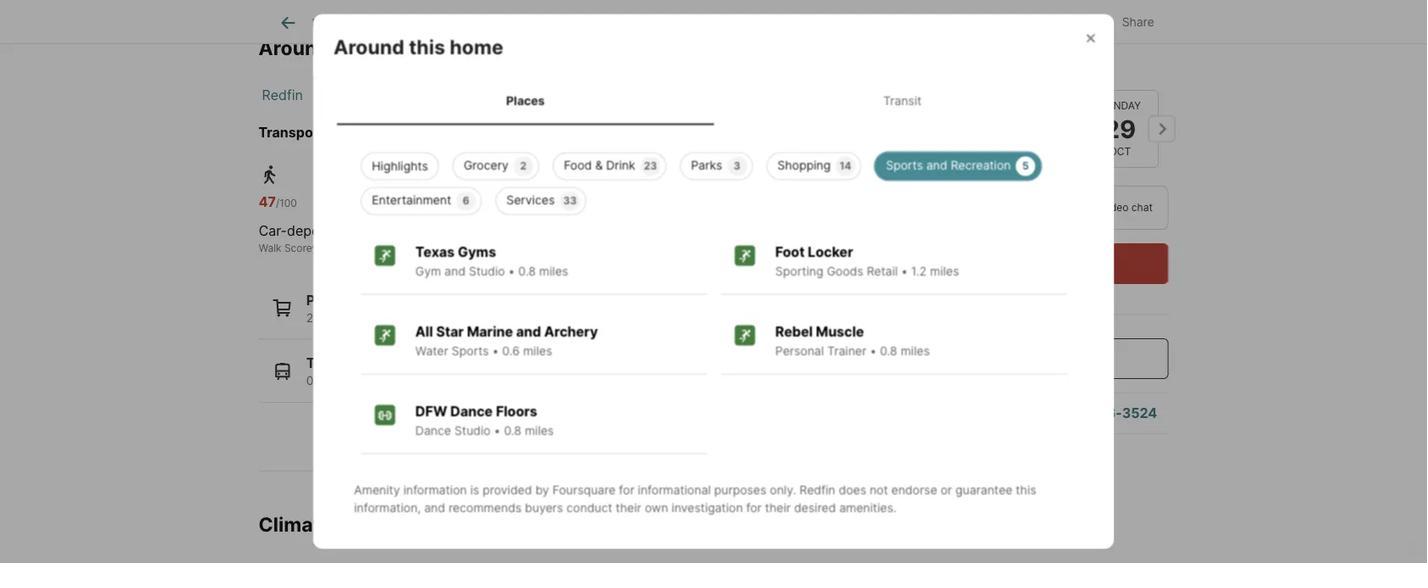 Task type: locate. For each thing, give the bounding box(es) containing it.
1 vertical spatial transit
[[442, 243, 475, 255]]

tab list containing feed
[[259, 0, 816, 43]]

0 vertical spatial sports
[[886, 158, 923, 173]]

/100 inside the 43 /100
[[461, 197, 482, 210]]

None button
[[1082, 90, 1159, 168]]

•
[[508, 264, 515, 279], [901, 264, 908, 279], [492, 344, 499, 359], [870, 344, 877, 359], [494, 424, 500, 438]]

0 vertical spatial for
[[619, 483, 634, 498]]

share button
[[1084, 4, 1169, 39]]

1 vertical spatial 2
[[306, 311, 314, 326]]

studio for dance
[[454, 424, 490, 438]]

sale & tax history
[[601, 16, 699, 30]]

places up groceries,
[[306, 293, 350, 309]]

1 horizontal spatial /100
[[461, 197, 482, 210]]

their left own
[[616, 501, 641, 516]]

desired
[[794, 501, 836, 516]]

places inside tab
[[506, 93, 545, 108]]

miles inside foot locker sporting goods retail • 1.2 miles
[[930, 264, 959, 279]]

video
[[1103, 202, 1129, 214]]

/100 down grocery
[[461, 197, 482, 210]]

property details tab
[[452, 3, 581, 43]]

0 vertical spatial redfin
[[262, 87, 303, 104]]

1 horizontal spatial 2
[[520, 160, 527, 172]]

miles inside rebel muscle personal trainer • 0.8 miles
[[901, 344, 930, 359]]

places for places
[[506, 93, 545, 108]]

miles inside dfw dance floors dance studio • 0.8 miles
[[525, 424, 554, 438]]

sale & tax history tab
[[581, 3, 718, 43]]

0 vertical spatial &
[[628, 16, 636, 30]]

home down overview on the top left of page
[[375, 36, 428, 60]]

dance right dfw
[[450, 404, 493, 420]]

3 left the parks
[[465, 311, 472, 326]]

and right gym
[[444, 264, 465, 279]]

• left "0.6"
[[492, 344, 499, 359]]

& for sale
[[628, 16, 636, 30]]

3 right parks
[[734, 160, 740, 172]]

studio down gyms
[[469, 264, 505, 279]]

list box
[[347, 145, 1081, 215]]

Oct button
[[914, 89, 991, 169], [998, 90, 1075, 168]]

1 /100 from the left
[[276, 197, 297, 210]]

0.6
[[502, 344, 520, 359]]

& inside tab
[[628, 16, 636, 30]]

miles up 'archery' at the left bottom of page
[[539, 264, 568, 279]]

around this home inside dialog
[[333, 34, 503, 58]]

1 horizontal spatial 3
[[734, 160, 740, 172]]

/100 inside 47 /100
[[276, 197, 297, 210]]

foot
[[775, 244, 805, 260]]

/100
[[276, 197, 297, 210], [461, 197, 482, 210]]

1 oct from the left
[[941, 146, 963, 158]]

locker
[[808, 244, 853, 260]]

dependent
[[287, 223, 357, 240]]

redfin up desired
[[799, 483, 835, 498]]

around
[[333, 34, 404, 58], [259, 36, 329, 60]]

1 vertical spatial &
[[595, 158, 603, 173]]

score right walk
[[284, 243, 312, 255]]

0 horizontal spatial home
[[375, 36, 428, 60]]

miles inside "all star marine and archery water sports • 0.6 miles"
[[523, 344, 552, 359]]

• inside dfw dance floors dance studio • 0.8 miles
[[494, 424, 500, 438]]

this down overview on the top left of page
[[409, 34, 445, 58]]

around this home element
[[333, 14, 524, 59]]

0 vertical spatial tab list
[[259, 0, 816, 43]]

1 horizontal spatial places
[[506, 93, 545, 108]]

1 vertical spatial places
[[306, 293, 350, 309]]

1 horizontal spatial oct
[[1025, 146, 1047, 158]]

places up grocery
[[506, 93, 545, 108]]

oct down 29
[[1109, 146, 1131, 158]]

1 horizontal spatial oct button
[[998, 90, 1075, 168]]

2 inside 'list box'
[[520, 160, 527, 172]]

list box containing grocery
[[347, 145, 1081, 215]]

0 horizontal spatial score
[[284, 243, 312, 255]]

list box inside around this home dialog
[[347, 145, 1081, 215]]

• inside rebel muscle personal trainer • 0.8 miles
[[870, 344, 877, 359]]

transit inside transit 015, 016, 018, 224
[[306, 356, 353, 372]]

for right foursquare
[[619, 483, 634, 498]]

• inside "all star marine and archery water sports • 0.6 miles"
[[492, 344, 499, 359]]

• for gyms
[[508, 264, 515, 279]]

shopping
[[777, 158, 831, 173]]

and up "0.6"
[[516, 324, 541, 340]]

• inside foot locker sporting goods retail • 1.2 miles
[[901, 264, 908, 279]]

tab list up 75228 link
[[259, 0, 816, 43]]

car-
[[259, 223, 287, 240]]

0 horizontal spatial oct button
[[914, 89, 991, 169]]

oct up 5
[[1025, 146, 1047, 158]]

2 horizontal spatial this
[[1016, 483, 1036, 498]]

1 horizontal spatial sports
[[886, 158, 923, 173]]

& inside 'list box'
[[595, 158, 603, 173]]

2 up services
[[520, 160, 527, 172]]

3524
[[1123, 406, 1158, 422]]

0 horizontal spatial redfin
[[262, 87, 303, 104]]

& for food
[[595, 158, 603, 173]]

around inside dialog
[[333, 34, 404, 58]]

around this home down overview on the top left of page
[[333, 34, 503, 58]]

0 vertical spatial 0.8
[[518, 264, 536, 279]]

places inside places 2 groceries, 20 restaurants, 3 parks
[[306, 293, 350, 309]]

does
[[839, 483, 866, 498]]

1 horizontal spatial their
[[765, 501, 791, 516]]

1 vertical spatial 0.8
[[880, 344, 897, 359]]

1 horizontal spatial for
[[746, 501, 762, 516]]

0 horizontal spatial /100
[[276, 197, 297, 210]]

tab list containing places
[[333, 76, 1094, 125]]

miles for texas gyms
[[539, 264, 568, 279]]

foursquare
[[552, 483, 615, 498]]

1 horizontal spatial &
[[628, 16, 636, 30]]

miles down floors
[[525, 424, 554, 438]]

share
[[1123, 15, 1155, 29]]

75228 link
[[511, 87, 552, 104]]

restaurants,
[[394, 311, 461, 326]]

0 horizontal spatial sports
[[452, 344, 489, 359]]

personal
[[775, 344, 824, 359]]

entertainment
[[372, 193, 451, 207]]

ln
[[486, 125, 502, 141]]

2 horizontal spatial oct
[[1109, 146, 1131, 158]]

0.8 inside dfw dance floors dance studio • 0.8 miles
[[504, 424, 521, 438]]

0 horizontal spatial transit
[[306, 356, 353, 372]]

0 vertical spatial dance
[[450, 404, 493, 420]]

this right guarantee
[[1016, 483, 1036, 498]]

feed
[[312, 16, 341, 30]]

home down property
[[450, 34, 503, 58]]

around this home dialog
[[313, 14, 1115, 551]]

overview tab
[[360, 3, 452, 43]]

336-
[[1089, 406, 1123, 422]]

0 horizontal spatial places
[[306, 293, 350, 309]]

(469) 336-3524 link
[[1048, 406, 1158, 422]]

2 score from the left
[[478, 243, 506, 255]]

x-
[[1031, 15, 1043, 29]]

0 vertical spatial studio
[[469, 264, 505, 279]]

2 vertical spatial transit
[[306, 356, 353, 372]]

• left 1.2
[[901, 264, 908, 279]]

• down floors
[[494, 424, 500, 438]]

0.8 inside texas gyms gym and studio • 0.8 miles
[[518, 264, 536, 279]]

feed link
[[278, 13, 341, 33]]

1 vertical spatial studio
[[454, 424, 490, 438]]

dance down dfw
[[415, 424, 451, 438]]

sports
[[886, 158, 923, 173], [452, 344, 489, 359]]

miles inside texas gyms gym and studio • 0.8 miles
[[539, 264, 568, 279]]

0 horizontal spatial 3
[[465, 311, 472, 326]]

home
[[450, 34, 503, 58], [375, 36, 428, 60]]

oct button left 5
[[914, 89, 991, 169]]

their down 'only.'
[[765, 501, 791, 516]]

dfw dance floors dance studio • 0.8 miles
[[415, 404, 554, 438]]

2 inside places 2 groceries, 20 restaurants, 3 parks
[[306, 311, 314, 326]]

studio inside texas gyms gym and studio • 0.8 miles
[[469, 264, 505, 279]]

sports right 14
[[886, 158, 923, 173]]

redfin link
[[262, 87, 303, 104]]

0 horizontal spatial for
[[619, 483, 634, 498]]

6
[[463, 195, 469, 207]]

2 vertical spatial 0.8
[[504, 424, 521, 438]]

transit inside tab
[[883, 93, 922, 108]]

transit for transit score
[[442, 243, 475, 255]]

informational
[[638, 483, 711, 498]]

2 their from the left
[[765, 501, 791, 516]]

transportation
[[259, 125, 358, 141]]

sports down marine
[[452, 344, 489, 359]]

• inside texas gyms gym and studio • 0.8 miles
[[508, 264, 515, 279]]

1 horizontal spatial score
[[478, 243, 506, 255]]

• right trainer
[[870, 344, 877, 359]]

2 horizontal spatial transit
[[883, 93, 922, 108]]

own
[[645, 501, 668, 516]]

tab list
[[259, 0, 816, 43], [333, 76, 1094, 125]]

or
[[941, 483, 952, 498]]

near
[[361, 125, 391, 141]]

and
[[926, 158, 947, 173], [444, 264, 465, 279], [516, 324, 541, 340], [424, 501, 445, 516]]

• for dance
[[494, 424, 500, 438]]

transit for transit 015, 016, 018, 224
[[306, 356, 353, 372]]

climate
[[259, 513, 332, 537]]

and down information
[[424, 501, 445, 516]]

miles right "0.6"
[[523, 344, 552, 359]]

car-dependent walk score ®
[[259, 223, 357, 255]]

transit score
[[442, 243, 506, 255]]

43 /100
[[442, 194, 482, 211]]

1 vertical spatial redfin
[[799, 483, 835, 498]]

around down overview on the top left of page
[[333, 34, 404, 58]]

0 horizontal spatial this
[[334, 36, 370, 60]]

miles for foot locker
[[930, 264, 959, 279]]

studio inside dfw dance floors dance studio • 0.8 miles
[[454, 424, 490, 438]]

oct up sports and recreation
[[941, 146, 963, 158]]

1 score from the left
[[284, 243, 312, 255]]

purposes
[[714, 483, 766, 498]]

for
[[619, 483, 634, 498], [746, 501, 762, 516]]

archery
[[544, 324, 598, 340]]

0 vertical spatial 3
[[734, 160, 740, 172]]

0 vertical spatial 2
[[520, 160, 527, 172]]

and inside texas gyms gym and studio • 0.8 miles
[[444, 264, 465, 279]]

option
[[903, 186, 1027, 230]]

2
[[520, 160, 527, 172], [306, 311, 314, 326]]

their
[[616, 501, 641, 516], [765, 501, 791, 516]]

1 horizontal spatial transit
[[442, 243, 475, 255]]

miles right 1.2
[[930, 264, 959, 279]]

goods
[[827, 264, 863, 279]]

oct button up tour via video chat list box at the top right of the page
[[998, 90, 1075, 168]]

groceries,
[[317, 311, 373, 326]]

around this home
[[333, 34, 503, 58], [259, 36, 428, 60]]

grocery
[[464, 158, 508, 173]]

this down feed
[[334, 36, 370, 60]]

43
[[442, 194, 461, 211]]

redfin inside amenity information is provided by foursquare for informational purposes only. redfin does not endorse or guarantee this information, and recommends buyers conduct their own investigation for their desired amenities.
[[799, 483, 835, 498]]

tab list up parks
[[333, 76, 1094, 125]]

water
[[415, 344, 448, 359]]

1 horizontal spatial around
[[333, 34, 404, 58]]

3 oct from the left
[[1109, 146, 1131, 158]]

0 horizontal spatial oct
[[941, 146, 963, 158]]

and inside "all star marine and archery water sports • 0.6 miles"
[[516, 324, 541, 340]]

& right the food on the left of the page
[[595, 158, 603, 173]]

0 vertical spatial places
[[506, 93, 545, 108]]

studio up the is
[[454, 424, 490, 438]]

tab list inside around this home dialog
[[333, 76, 1094, 125]]

& left tax
[[628, 16, 636, 30]]

2 /100 from the left
[[461, 197, 482, 210]]

redfin up transportation
[[262, 87, 303, 104]]

places
[[506, 93, 545, 108], [306, 293, 350, 309]]

1 vertical spatial tab list
[[333, 76, 1094, 125]]

1 vertical spatial sports
[[452, 344, 489, 359]]

studio
[[469, 264, 505, 279], [454, 424, 490, 438]]

0 horizontal spatial 2
[[306, 311, 314, 326]]

1 horizontal spatial home
[[450, 34, 503, 58]]

/100 up the car-
[[276, 197, 297, 210]]

• up marine
[[508, 264, 515, 279]]

0 horizontal spatial &
[[595, 158, 603, 173]]

favorite button
[[889, 4, 986, 39]]

oct
[[941, 146, 963, 158], [1025, 146, 1047, 158], [1109, 146, 1131, 158]]

tour
[[1062, 202, 1083, 214]]

endorse
[[891, 483, 937, 498]]

x-out button
[[993, 4, 1078, 39]]

places tab
[[337, 80, 714, 122]]

services 33
[[506, 193, 577, 207]]

around down feed link
[[259, 36, 329, 60]]

score down the 43 /100
[[478, 243, 506, 255]]

amenities.
[[839, 501, 897, 516]]

sports inside "all star marine and archery water sports • 0.6 miles"
[[452, 344, 489, 359]]

for down purposes
[[746, 501, 762, 516]]

2 left groceries,
[[306, 311, 314, 326]]

miles right trainer
[[901, 344, 930, 359]]

1 vertical spatial 3
[[465, 311, 472, 326]]

redfin
[[262, 87, 303, 104], [799, 483, 835, 498]]

0 horizontal spatial their
[[616, 501, 641, 516]]

1 horizontal spatial redfin
[[799, 483, 835, 498]]

0 vertical spatial transit
[[883, 93, 922, 108]]

rebel muscle personal trainer • 0.8 miles
[[775, 324, 930, 359]]

highlights
[[372, 159, 428, 173]]



Task type: vqa. For each thing, say whether or not it's contained in the screenshot.
and in the All Star Marine and Archery Water Sports • 0.6 miles
yes



Task type: describe. For each thing, give the bounding box(es) containing it.
(469) 336-3524
[[1048, 406, 1158, 422]]

1923
[[394, 125, 428, 141]]

amenity information is provided by foursquare for informational purposes only. redfin does not endorse or guarantee this information, and recommends buyers conduct their own investigation for their desired amenities.
[[354, 483, 1036, 516]]

0.8 inside rebel muscle personal trainer • 0.8 miles
[[880, 344, 897, 359]]

out
[[1043, 15, 1063, 29]]

foot locker sporting goods retail • 1.2 miles
[[775, 244, 959, 279]]

walk
[[259, 243, 282, 255]]

transit tab
[[714, 80, 1091, 122]]

information
[[403, 483, 467, 498]]

1 horizontal spatial this
[[409, 34, 445, 58]]

marine
[[467, 324, 513, 340]]

trainer
[[827, 344, 867, 359]]

gym
[[415, 264, 441, 279]]

47 /100
[[259, 194, 297, 211]]

parks
[[691, 158, 722, 173]]

miles for dfw dance floors
[[525, 424, 554, 438]]

home inside dialog
[[450, 34, 503, 58]]

overview
[[380, 16, 433, 30]]

gyms
[[458, 244, 496, 260]]

33
[[563, 195, 577, 207]]

transit 015, 016, 018, 224
[[306, 356, 408, 389]]

and inside amenity information is provided by foursquare for informational purposes only. redfin does not endorse or guarantee this information, and recommends buyers conduct their own investigation for their desired amenities.
[[424, 501, 445, 516]]

property details
[[472, 16, 561, 30]]

none button containing 29
[[1082, 90, 1159, 168]]

20
[[376, 311, 391, 326]]

all star marine and archery water sports • 0.6 miles
[[415, 324, 598, 359]]

not
[[870, 483, 888, 498]]

schools tab
[[718, 3, 802, 43]]

sporting
[[775, 264, 823, 279]]

3 inside places 2 groceries, 20 restaurants, 3 parks
[[465, 311, 472, 326]]

224
[[386, 375, 408, 389]]

texas gyms gym and studio • 0.8 miles
[[415, 244, 568, 279]]

food & drink 23
[[564, 158, 657, 173]]

by
[[535, 483, 549, 498]]

score inside car-dependent walk score ®
[[284, 243, 312, 255]]

1 their from the left
[[616, 501, 641, 516]]

all
[[415, 324, 433, 340]]

dfw
[[415, 404, 447, 420]]

is
[[470, 483, 479, 498]]

75228
[[511, 87, 552, 104]]

5
[[1023, 160, 1029, 172]]

®
[[312, 243, 319, 255]]

recreation
[[951, 158, 1011, 173]]

sunday 29 oct
[[1100, 100, 1141, 158]]

• for locker
[[901, 264, 908, 279]]

x-out
[[1031, 15, 1063, 29]]

details
[[524, 16, 561, 30]]

transit for transit
[[883, 93, 922, 108]]

and left recreation
[[926, 158, 947, 173]]

rebel
[[775, 324, 813, 340]]

0.8 for dfw dance floors
[[504, 424, 521, 438]]

floors
[[496, 404, 537, 420]]

1 vertical spatial dance
[[415, 424, 451, 438]]

oct inside the "sunday 29 oct"
[[1109, 146, 1131, 158]]

015,
[[306, 375, 330, 389]]

schools
[[738, 16, 782, 30]]

47
[[259, 194, 276, 211]]

information,
[[354, 501, 421, 516]]

1.2
[[911, 264, 927, 279]]

favorite
[[927, 15, 972, 29]]

star
[[436, 324, 464, 340]]

only.
[[770, 483, 796, 498]]

transportation near 1923 abshire ln
[[259, 125, 502, 141]]

23
[[644, 160, 657, 172]]

guarantee
[[956, 483, 1013, 498]]

sale
[[601, 16, 625, 30]]

texas
[[415, 244, 454, 260]]

sports inside 'list box'
[[886, 158, 923, 173]]

conduct
[[566, 501, 612, 516]]

muscle
[[816, 324, 864, 340]]

1 vertical spatial for
[[746, 501, 762, 516]]

2 oct from the left
[[1025, 146, 1047, 158]]

places 2 groceries, 20 restaurants, 3 parks
[[306, 293, 506, 326]]

places for places 2 groceries, 20 restaurants, 3 parks
[[306, 293, 350, 309]]

0 horizontal spatial around
[[259, 36, 329, 60]]

history
[[660, 16, 699, 30]]

services
[[506, 193, 555, 207]]

/100 for 43
[[461, 197, 482, 210]]

provided
[[482, 483, 532, 498]]

recommends
[[448, 501, 521, 516]]

14
[[840, 160, 851, 172]]

property
[[472, 16, 521, 30]]

29
[[1104, 114, 1136, 144]]

next image
[[1149, 115, 1176, 143]]

climate risks
[[259, 513, 383, 537]]

tour via video chat list box
[[903, 186, 1169, 230]]

0.8 for texas gyms
[[518, 264, 536, 279]]

this inside amenity information is provided by foursquare for informational purposes only. redfin does not endorse or guarantee this information, and recommends buyers conduct their own investigation for their desired amenities.
[[1016, 483, 1036, 498]]

investigation
[[671, 501, 743, 516]]

018,
[[359, 375, 383, 389]]

studio for gyms
[[469, 264, 505, 279]]

around this home down feed
[[259, 36, 428, 60]]

016,
[[333, 375, 356, 389]]

(469)
[[1048, 406, 1086, 422]]

sports and recreation
[[886, 158, 1011, 173]]

parks
[[475, 311, 506, 326]]

tour via video chat
[[1062, 202, 1153, 214]]

/100 for 47
[[276, 197, 297, 210]]

risks
[[337, 513, 383, 537]]

3 inside around this home dialog
[[734, 160, 740, 172]]

buyers
[[525, 501, 563, 516]]

amenity
[[354, 483, 400, 498]]



